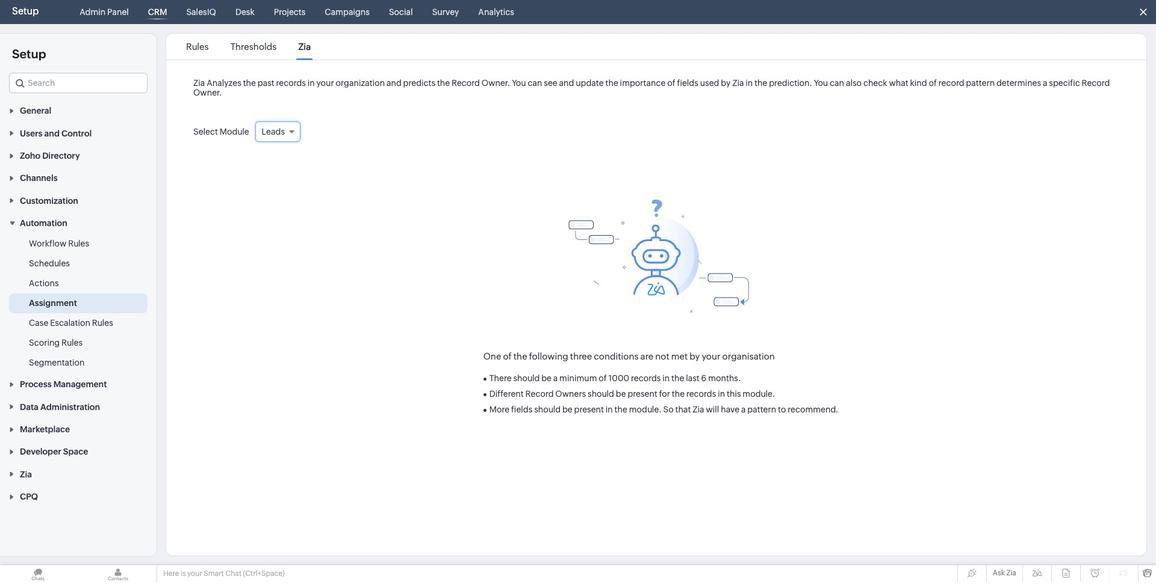 Task type: locate. For each thing, give the bounding box(es) containing it.
analytics
[[478, 7, 514, 17]]

projects link
[[269, 0, 310, 24]]

panel
[[107, 7, 129, 17]]

campaigns
[[325, 7, 370, 17]]

survey link
[[427, 0, 464, 24]]

social
[[389, 7, 413, 17]]

chats image
[[0, 566, 76, 583]]

(ctrl+space)
[[243, 570, 285, 579]]

survey
[[432, 7, 459, 17]]

smart
[[204, 570, 224, 579]]

campaigns link
[[320, 0, 374, 24]]

your
[[187, 570, 202, 579]]

salesiq link
[[181, 0, 221, 24]]

here is your smart chat (ctrl+space)
[[163, 570, 285, 579]]

social link
[[384, 0, 418, 24]]

here
[[163, 570, 179, 579]]

chat
[[225, 570, 242, 579]]



Task type: describe. For each thing, give the bounding box(es) containing it.
projects
[[274, 7, 305, 17]]

setup
[[12, 5, 39, 17]]

contacts image
[[80, 566, 156, 583]]

crm
[[148, 7, 167, 17]]

ask zia
[[993, 570, 1016, 578]]

admin
[[80, 7, 106, 17]]

desk link
[[231, 0, 259, 24]]

crm link
[[143, 0, 172, 24]]

salesiq
[[186, 7, 216, 17]]

admin panel
[[80, 7, 129, 17]]

ask
[[993, 570, 1005, 578]]

desk
[[235, 7, 255, 17]]

admin panel link
[[75, 0, 134, 24]]

zia
[[1006, 570, 1016, 578]]

is
[[181, 570, 186, 579]]

analytics link
[[473, 0, 519, 24]]



